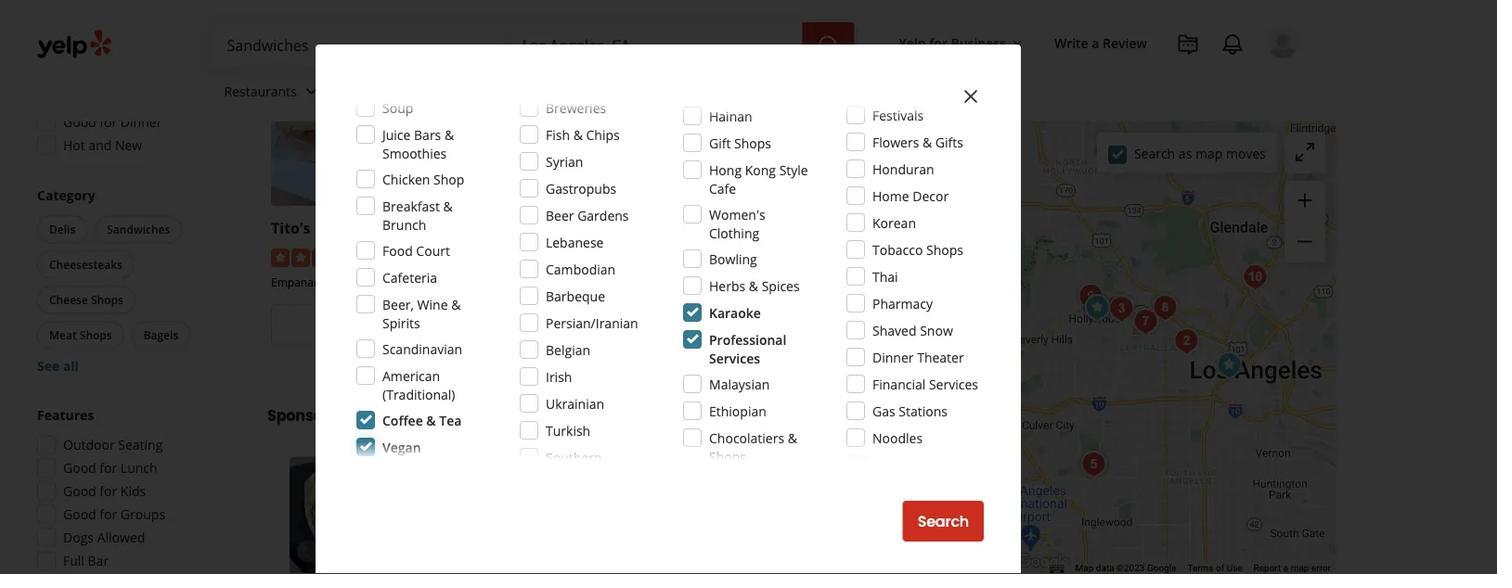 Task type: describe. For each thing, give the bounding box(es) containing it.
3.7
[[851, 247, 870, 265]]

clothing
[[709, 224, 759, 242]]

1 vertical spatial delis
[[574, 275, 599, 290]]

full bar
[[63, 552, 109, 570]]

gas stations
[[872, 402, 948, 420]]

and
[[89, 136, 112, 154]]

(1.2k
[[400, 247, 429, 265]]

0 vertical spatial ghost sando shop link
[[507, 218, 641, 238]]

open for open
[[560, 346, 594, 364]]

get directions
[[804, 315, 906, 336]]

beer,
[[382, 296, 414, 313]]

soup
[[382, 99, 413, 116]]

shaved snow
[[872, 322, 953, 339]]

now for order now
[[388, 315, 420, 336]]

larchmont village wine spirits & cheese image
[[1127, 304, 1164, 341]]

women's clothing
[[709, 206, 765, 242]]

now for open now
[[100, 20, 128, 38]]

groups
[[121, 506, 165, 523]]

1 vertical spatial shop
[[604, 218, 641, 238]]

search as map moves
[[1134, 145, 1266, 162]]

barbeque
[[546, 287, 605, 305]]

view
[[569, 315, 604, 336]]

view website link
[[507, 305, 729, 346]]

(53
[[873, 247, 892, 265]]

& for herbs & spices
[[749, 277, 758, 295]]

map for error
[[1291, 563, 1309, 574]]

4.8 star rating image
[[507, 249, 608, 267]]

1 sandwiches, from the left
[[507, 275, 571, 290]]

notifications image
[[1221, 33, 1244, 56]]

coffee
[[382, 412, 423, 429]]

report
[[1254, 563, 1281, 574]]

fish & chips
[[546, 126, 620, 143]]

zoom in image
[[1294, 189, 1316, 212]]

sponsored results
[[267, 406, 405, 426]]

tito's market
[[271, 218, 368, 238]]

professional
[[709, 331, 786, 349]]

financial
[[872, 375, 926, 393]]

chicken shop
[[382, 170, 464, 188]]

all about the bread image
[[1099, 290, 1136, 327]]

map data ©2023 google
[[1075, 563, 1176, 574]]

subs
[[821, 218, 855, 238]]

& for flowers & gifts
[[923, 133, 932, 151]]

closes
[[330, 346, 371, 364]]

home decor
[[872, 187, 949, 205]]

shops for gift shops
[[734, 134, 771, 152]]

karaoke
[[709, 304, 761, 322]]

restaurants link
[[209, 67, 338, 121]]

(288
[[637, 247, 663, 265]]

bowling
[[709, 250, 757, 268]]

ghost sando shop image
[[1079, 290, 1116, 327]]

flowers & gifts
[[872, 133, 963, 151]]

wine
[[417, 296, 448, 313]]

chocolatiers
[[709, 429, 784, 447]]

a for write
[[1092, 34, 1099, 51]]

honduran
[[872, 160, 934, 178]]

yelp for business button
[[892, 26, 1032, 59]]

ggiata delicatessen image
[[1147, 290, 1184, 327]]

allowed
[[97, 529, 145, 547]]

until
[[834, 346, 861, 364]]

shops for meat shops
[[80, 328, 112, 343]]

breweries
[[546, 99, 606, 116]]

2 reviews) from the left
[[666, 247, 716, 265]]

restaurants
[[224, 82, 297, 100]]

decor
[[913, 187, 949, 205]]

fast
[[842, 275, 863, 290]]

terms
[[1188, 563, 1214, 574]]

snow
[[920, 322, 953, 339]]

good for good for dinner
[[63, 113, 96, 131]]

3.7 star rating image
[[744, 249, 844, 267]]

close image
[[960, 85, 982, 108]]

get
[[804, 315, 829, 336]]

court
[[416, 242, 450, 259]]

hong
[[709, 161, 742, 179]]

previous image
[[297, 541, 319, 563]]

dinner inside search dialog
[[872, 349, 914, 366]]

syrian
[[546, 153, 583, 170]]

breakfast & brunch
[[382, 197, 453, 233]]

fish
[[546, 126, 570, 143]]

for for kids
[[100, 483, 117, 500]]

open for open now
[[63, 20, 96, 38]]

ggiata - west hollywood image
[[1072, 278, 1109, 316]]

argentine,
[[338, 275, 391, 290]]

wax paper - los angeles image
[[1237, 259, 1274, 296]]

order now
[[343, 315, 420, 336]]

sandwiches button
[[95, 216, 182, 244]]

food court
[[382, 242, 450, 259]]

lunch
[[121, 459, 157, 477]]

terms of use
[[1188, 563, 1242, 574]]

1 vertical spatial ghost sando shop link
[[502, 457, 668, 483]]

persian/iranian
[[546, 314, 638, 332]]

& inside juice bars & smoothies
[[445, 126, 454, 143]]

cheesesteaks button
[[37, 251, 135, 279]]

hainan
[[709, 107, 752, 125]]

group containing open now
[[32, 0, 230, 160]]

food inside search dialog
[[382, 242, 413, 259]]

full
[[63, 552, 84, 570]]

search for search as map moves
[[1134, 145, 1175, 162]]

as
[[1179, 145, 1192, 162]]

4.3 star rating image
[[271, 249, 371, 267]]

write a review link
[[1047, 26, 1155, 59]]

delis,
[[744, 275, 772, 290]]

map region
[[940, 0, 1415, 575]]

delivery
[[104, 44, 153, 61]]

good for lunch
[[63, 459, 157, 477]]

error
[[1311, 563, 1331, 574]]

write a review
[[1054, 34, 1147, 51]]

1 vertical spatial sando
[[561, 457, 618, 483]]

breakfast
[[382, 197, 440, 215]]

offers delivery
[[63, 44, 153, 61]]

1 horizontal spatial ghost sando shop image
[[1079, 290, 1116, 327]]

meat shops button
[[37, 322, 124, 349]]

good for dinner
[[63, 113, 162, 131]]

reviews) for get directions
[[895, 247, 945, 265]]

brothers sandwich shop image
[[1168, 323, 1205, 360]]

gift
[[709, 134, 731, 152]]



Task type: vqa. For each thing, say whether or not it's contained in the screenshot.
Dinner
yes



Task type: locate. For each thing, give the bounding box(es) containing it.
0 horizontal spatial services
[[709, 349, 760, 367]]

theater
[[917, 349, 964, 366]]

shops down chocolatiers
[[709, 448, 746, 465]]

sandwiches up cheesesteaks
[[107, 222, 170, 237]]

food
[[382, 242, 413, 259], [866, 275, 892, 290]]

for right yelp
[[929, 34, 948, 51]]

ghost sando shop link down turkish
[[502, 457, 668, 483]]

cheese
[[49, 292, 88, 308]]

(288 reviews)
[[637, 247, 716, 265]]

search inside button
[[918, 511, 969, 532]]

1 vertical spatial ghost sando shop image
[[290, 457, 479, 575]]

see
[[37, 357, 60, 375]]

zoom out image
[[1294, 231, 1316, 253]]

1 vertical spatial services
[[929, 375, 978, 393]]

scandinavian
[[382, 340, 462, 358]]

2 horizontal spatial reviews)
[[895, 247, 945, 265]]

0 vertical spatial now
[[100, 20, 128, 38]]

ghost down turkish
[[502, 457, 556, 483]]

sandwiches inside button
[[107, 222, 170, 237]]

1 vertical spatial sandwiches
[[394, 275, 455, 290]]

1 vertical spatial a
[[1283, 563, 1288, 574]]

1 reviews) from the left
[[433, 247, 483, 265]]

sponsored
[[267, 406, 348, 426]]

& for chocolatiers & shops
[[788, 429, 797, 447]]

mike's deli image
[[1075, 446, 1112, 484], [1075, 446, 1112, 484]]

shops inside button
[[91, 292, 123, 308]]

bar
[[88, 552, 109, 570]]

irish
[[546, 368, 572, 386]]

0 vertical spatial ghost sando shop
[[507, 218, 641, 238]]

0 horizontal spatial sandwiches
[[107, 222, 170, 237]]

turkish
[[546, 422, 591, 439]]

pm
[[894, 346, 913, 364]]

1 vertical spatial map
[[1291, 563, 1309, 574]]

for down good for kids
[[100, 506, 117, 523]]

business categories element
[[209, 67, 1299, 121]]

dinner down shaved
[[872, 349, 914, 366]]

shops inside chocolatiers & shops
[[709, 448, 746, 465]]

2 vertical spatial shop
[[623, 457, 668, 483]]

bagels
[[144, 328, 178, 343]]

(traditional)
[[382, 386, 455, 403]]

1 horizontal spatial food
[[866, 275, 892, 290]]

0 horizontal spatial search
[[918, 511, 969, 532]]

0 vertical spatial a
[[1092, 34, 1099, 51]]

ghost sando shop image
[[1079, 290, 1116, 327], [290, 457, 479, 575]]

shaved
[[872, 322, 917, 339]]

juice
[[382, 126, 411, 143]]

meat shops
[[49, 328, 112, 343]]

gifts
[[935, 133, 963, 151]]

flowers
[[872, 133, 919, 151]]

3 reviews) from the left
[[895, 247, 945, 265]]

shops right meat
[[80, 328, 112, 343]]

services down professional
[[709, 349, 760, 367]]

2 sandwiches, from the left
[[775, 275, 839, 290]]

cheesesteaks
[[49, 257, 122, 272]]

1 good from the top
[[63, 113, 96, 131]]

services
[[709, 349, 760, 367], [929, 375, 978, 393]]

moves
[[1226, 145, 1266, 162]]

services for professional services
[[709, 349, 760, 367]]

1 horizontal spatial services
[[929, 375, 978, 393]]

firehouse subs image
[[1211, 347, 1248, 384]]

juice bars & smoothies
[[382, 126, 454, 162]]

good for good for kids
[[63, 483, 96, 500]]

ghost sando shop image left larchmont village wine spirits & cheese icon
[[1079, 290, 1116, 327]]

for for dinner
[[100, 113, 117, 131]]

for inside button
[[929, 34, 948, 51]]

services down theater
[[929, 375, 978, 393]]

1 horizontal spatial search
[[1134, 145, 1175, 162]]

services inside professional services
[[709, 349, 760, 367]]

1 horizontal spatial sandwiches,
[[775, 275, 839, 290]]

user actions element
[[884, 23, 1325, 137]]

results
[[351, 406, 405, 426]]

1 horizontal spatial open
[[560, 346, 594, 364]]

0 horizontal spatial map
[[1195, 145, 1223, 162]]

& right fish
[[573, 126, 583, 143]]

beer
[[546, 207, 574, 224]]

0 horizontal spatial sandwiches,
[[507, 275, 571, 290]]

use
[[1227, 563, 1242, 574]]

map right "as"
[[1195, 145, 1223, 162]]

shops
[[734, 134, 771, 152], [926, 241, 963, 258], [91, 292, 123, 308], [80, 328, 112, 343], [709, 448, 746, 465]]

0 vertical spatial ghost
[[507, 218, 551, 238]]

& down chicken shop on the top of the page
[[443, 197, 453, 215]]

gastropubs
[[546, 180, 616, 197]]

services for financial services
[[929, 375, 978, 393]]

16 chevron down v2 image
[[1010, 36, 1025, 51]]

reviews) right (1.2k
[[433, 247, 483, 265]]

open now
[[63, 20, 128, 38]]

now down the beer,
[[388, 315, 420, 336]]

american
[[382, 367, 440, 385]]

gardens
[[577, 207, 629, 224]]

search dialog
[[0, 0, 1497, 575]]

search image
[[817, 34, 840, 57]]

0 vertical spatial sando
[[555, 218, 600, 238]]

projects image
[[1177, 33, 1199, 56]]

0 vertical spatial services
[[709, 349, 760, 367]]

reviews) for order now
[[433, 247, 483, 265]]

tobacco shops
[[872, 241, 963, 258]]

0 vertical spatial map
[[1195, 145, 1223, 162]]

1 vertical spatial food
[[866, 275, 892, 290]]

0 vertical spatial search
[[1134, 145, 1175, 162]]

food down brunch
[[382, 242, 413, 259]]

smoothies
[[382, 144, 447, 162]]

until 8:30 pm
[[834, 346, 913, 364]]

ghost sando shop down turkish
[[502, 457, 668, 483]]

cafe
[[709, 180, 736, 197]]

seating
[[118, 436, 163, 454]]

shops up kong
[[734, 134, 771, 152]]

dinner up new
[[121, 113, 162, 131]]

shops right tobacco
[[926, 241, 963, 258]]

order now link
[[271, 305, 493, 346]]

group containing category
[[33, 186, 230, 375]]

dinner theater
[[872, 349, 964, 366]]

hot
[[63, 136, 85, 154]]

features
[[37, 407, 94, 424]]

shops for tobacco shops
[[926, 241, 963, 258]]

for down 'good for lunch'
[[100, 483, 117, 500]]

good up dogs
[[63, 506, 96, 523]]

delis down category
[[49, 222, 75, 237]]

shop inside search dialog
[[434, 170, 464, 188]]

open up offers
[[63, 20, 96, 38]]

now up offers delivery
[[100, 20, 128, 38]]

1 horizontal spatial sandwiches
[[394, 275, 455, 290]]

lebanese
[[546, 233, 604, 251]]

ghost sando shop for ghost sando shop link to the bottom
[[502, 457, 668, 483]]

dogs allowed
[[63, 529, 145, 547]]

None search field
[[212, 22, 858, 67]]

& right herbs
[[749, 277, 758, 295]]

0 horizontal spatial open
[[63, 20, 96, 38]]

0 vertical spatial dinner
[[121, 113, 162, 131]]

& for fish & chips
[[573, 126, 583, 143]]

1 horizontal spatial dinner
[[872, 349, 914, 366]]

0 vertical spatial ghost sando shop image
[[1079, 290, 1116, 327]]

ghost sando shop image down vegan
[[290, 457, 479, 575]]

good up the hot
[[63, 113, 96, 131]]

dogs
[[63, 529, 94, 547]]

directions
[[833, 315, 906, 336]]

1 horizontal spatial reviews)
[[666, 247, 716, 265]]

1 horizontal spatial map
[[1291, 563, 1309, 574]]

map
[[1195, 145, 1223, 162], [1291, 563, 1309, 574]]

map for moves
[[1195, 145, 1223, 162]]

0 vertical spatial shop
[[434, 170, 464, 188]]

expand map image
[[1294, 141, 1316, 163]]

shops for cheese shops
[[91, 292, 123, 308]]

group
[[32, 0, 230, 160], [1285, 181, 1325, 263], [33, 186, 230, 375], [32, 406, 230, 575]]

tobacco
[[872, 241, 923, 258]]

for for lunch
[[100, 459, 117, 477]]

16 info v2 image
[[409, 408, 424, 423]]

shop up (288
[[604, 218, 641, 238]]

professional services
[[709, 331, 786, 367]]

0 horizontal spatial now
[[100, 20, 128, 38]]

good for good for groups
[[63, 506, 96, 523]]

gas
[[872, 402, 895, 420]]

0 vertical spatial sandwiches
[[107, 222, 170, 237]]

ghost sando shop for topmost ghost sando shop link
[[507, 218, 641, 238]]

0 horizontal spatial ghost sando shop image
[[290, 457, 479, 575]]

& inside chocolatiers & shops
[[788, 429, 797, 447]]

good down 'good for lunch'
[[63, 483, 96, 500]]

0 horizontal spatial a
[[1092, 34, 1099, 51]]

keyboard shortcuts image
[[1049, 565, 1064, 574]]

reviews) right (53 on the top right of page
[[895, 247, 945, 265]]

& right chocolatiers
[[788, 429, 797, 447]]

a for report
[[1283, 563, 1288, 574]]

spices
[[762, 277, 800, 295]]

ghost sando shop
[[507, 218, 641, 238], [502, 457, 668, 483]]

search button
[[903, 501, 984, 542]]

empanadas,
[[271, 275, 335, 290]]

24 chevron down v2 image
[[300, 80, 323, 102]]

0 vertical spatial delis
[[49, 222, 75, 237]]

search for search
[[918, 511, 969, 532]]

stations
[[899, 402, 948, 420]]

sandwiches up wine
[[394, 275, 455, 290]]

for for business
[[929, 34, 948, 51]]

& for coffee & tea
[[426, 412, 436, 429]]

& right 16 info v2 image at the bottom of page
[[426, 412, 436, 429]]

1 vertical spatial search
[[918, 511, 969, 532]]

sandwiches, delis
[[507, 275, 599, 290]]

dinner
[[121, 113, 162, 131], [872, 349, 914, 366]]

open
[[63, 20, 96, 38], [560, 346, 594, 364]]

& right bars on the top
[[445, 126, 454, 143]]

0 horizontal spatial reviews)
[[433, 247, 483, 265]]

0 horizontal spatial delis
[[49, 222, 75, 237]]

& inside breakfast & brunch
[[443, 197, 453, 215]]

1 vertical spatial open
[[560, 346, 594, 364]]

1 vertical spatial ghost sando shop
[[502, 457, 668, 483]]

see all
[[37, 357, 79, 375]]

for up hot and new
[[100, 113, 117, 131]]

for for groups
[[100, 506, 117, 523]]

get directions link
[[744, 305, 965, 346]]

group containing features
[[32, 406, 230, 575]]

& inside beer, wine & spirits
[[451, 296, 461, 313]]

gift shops
[[709, 134, 771, 152]]

closes in 49 min
[[330, 346, 434, 364]]

a right "write"
[[1092, 34, 1099, 51]]

american (traditional)
[[382, 367, 455, 403]]

tito's market link
[[271, 218, 368, 238]]

sandwiches,
[[507, 275, 571, 290], [775, 275, 839, 290]]

4 good from the top
[[63, 506, 96, 523]]

slideshow element
[[290, 457, 479, 575]]

& right wine
[[451, 296, 461, 313]]

sando up 4.8 star rating image
[[555, 218, 600, 238]]

ghost sando shop up 4.8 star rating image
[[507, 218, 641, 238]]

3 good from the top
[[63, 483, 96, 500]]

1 horizontal spatial a
[[1283, 563, 1288, 574]]

& for breakfast & brunch
[[443, 197, 453, 215]]

0 horizontal spatial dinner
[[121, 113, 162, 131]]

view website
[[569, 315, 667, 336]]

reviews) right (288
[[666, 247, 716, 265]]

ghost sando shop link up 4.8 star rating image
[[507, 218, 641, 238]]

tea
[[439, 412, 462, 429]]

shops inside button
[[80, 328, 112, 343]]

0 vertical spatial food
[[382, 242, 413, 259]]

delis down 4.8 star rating image
[[574, 275, 599, 290]]

chips
[[586, 126, 620, 143]]

firehouse
[[744, 218, 817, 238]]

1 horizontal spatial now
[[388, 315, 420, 336]]

0 horizontal spatial food
[[382, 242, 413, 259]]

for up good for kids
[[100, 459, 117, 477]]

good for good for lunch
[[63, 459, 96, 477]]

sandwiches, down 3.7 star rating image
[[775, 275, 839, 290]]

2 good from the top
[[63, 459, 96, 477]]

sando down turkish
[[561, 457, 618, 483]]

open up irish
[[560, 346, 594, 364]]

google image
[[1013, 550, 1074, 575]]

shops right cheese
[[91, 292, 123, 308]]

offers
[[63, 44, 101, 61]]

shop right chicken
[[434, 170, 464, 188]]

1 vertical spatial ghost
[[502, 457, 556, 483]]

bagels button
[[131, 322, 191, 349]]

& left the gifts
[[923, 133, 932, 151]]

map left error
[[1291, 563, 1309, 574]]

data
[[1096, 563, 1114, 574]]

shop right southern
[[623, 457, 668, 483]]

market
[[314, 218, 368, 238]]

0 vertical spatial open
[[63, 20, 96, 38]]

good for kids
[[63, 483, 146, 500]]

website
[[608, 315, 667, 336]]

cheese shops
[[49, 292, 123, 308]]

ghost up 4.8 star rating image
[[507, 218, 551, 238]]

a right report
[[1283, 563, 1288, 574]]

1 horizontal spatial delis
[[574, 275, 599, 290]]

1 vertical spatial now
[[388, 315, 420, 336]]

©2023
[[1117, 563, 1145, 574]]

oui melrose image
[[1103, 291, 1140, 328]]

good down outdoor
[[63, 459, 96, 477]]

bars
[[414, 126, 441, 143]]

herbs
[[709, 277, 745, 295]]

a
[[1092, 34, 1099, 51], [1283, 563, 1288, 574]]

sandwiches, down 4.8 star rating image
[[507, 275, 571, 290]]

delis inside button
[[49, 222, 75, 237]]

food down (53 on the top right of page
[[866, 275, 892, 290]]

1 vertical spatial dinner
[[872, 349, 914, 366]]

belgian
[[546, 341, 590, 359]]



